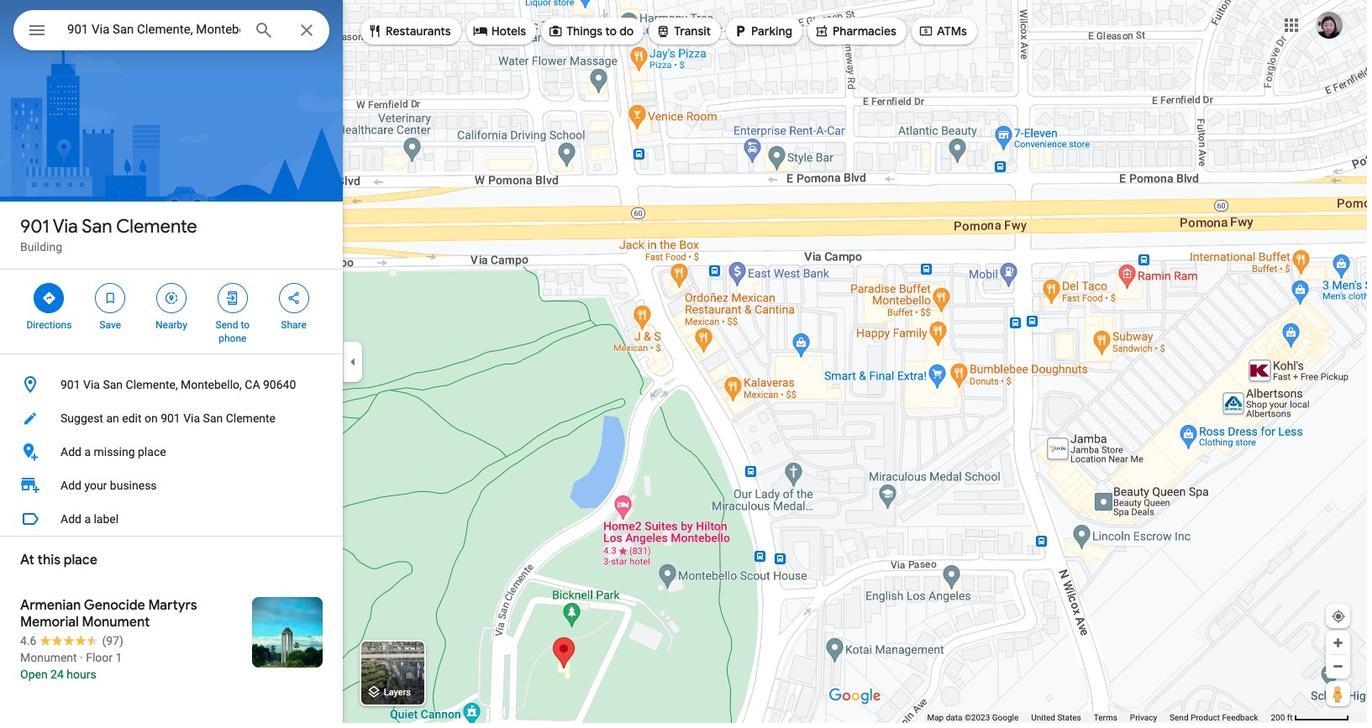 Task type: locate. For each thing, give the bounding box(es) containing it.
0 vertical spatial to
[[606, 24, 617, 39]]

0 vertical spatial clemente
[[116, 215, 197, 239]]

0 vertical spatial add
[[61, 446, 81, 459]]

data
[[946, 714, 963, 723]]

suggest
[[61, 412, 103, 425]]

san down montebello,
[[203, 412, 223, 425]]

via inside 'button'
[[83, 378, 100, 392]]

monument up 24
[[20, 651, 77, 665]]

at
[[20, 552, 34, 569]]

add a missing place button
[[0, 435, 343, 469]]

clemente inside 901 via san clemente building
[[116, 215, 197, 239]]

label
[[94, 513, 119, 526]]

clemente up 
[[116, 215, 197, 239]]

901 inside button
[[161, 412, 181, 425]]

2 horizontal spatial via
[[183, 412, 200, 425]]

901 for clemente
[[20, 215, 49, 239]]

clemente down ca
[[226, 412, 276, 425]]

1 horizontal spatial via
[[83, 378, 100, 392]]

0 horizontal spatial monument
[[20, 651, 77, 665]]

via up building
[[53, 215, 78, 239]]

1 vertical spatial send
[[1170, 714, 1189, 723]]

share
[[281, 319, 307, 331]]

901
[[20, 215, 49, 239], [61, 378, 80, 392], [161, 412, 181, 425]]

2 vertical spatial via
[[183, 412, 200, 425]]

add for add a label
[[61, 513, 81, 526]]

on
[[145, 412, 158, 425]]

show your location image
[[1332, 609, 1347, 625]]

missing
[[94, 446, 135, 459]]

add left 'your'
[[61, 479, 81, 493]]

add a missing place
[[61, 446, 166, 459]]

2 add from the top
[[61, 479, 81, 493]]

3 add from the top
[[61, 513, 81, 526]]

armenian
[[20, 598, 81, 615]]

san up 
[[82, 215, 112, 239]]


[[225, 289, 240, 308]]

24
[[51, 668, 64, 682]]

send for send to phone
[[216, 319, 238, 331]]

add inside add a missing place button
[[61, 446, 81, 459]]

armenian genocide martyrs memorial monument
[[20, 598, 197, 631]]

send up phone
[[216, 319, 238, 331]]

1 vertical spatial add
[[61, 479, 81, 493]]

 button
[[13, 10, 61, 54]]

transit
[[674, 24, 711, 39]]

send to phone
[[216, 319, 250, 345]]

none field inside 901 via san clemente, montebello, ca 90640 field
[[67, 19, 240, 40]]

google maps element
[[0, 0, 1368, 724]]

1 horizontal spatial 901
[[61, 378, 80, 392]]

ca
[[245, 378, 260, 392]]

this
[[37, 552, 61, 569]]

to left the 'do' on the left top of page
[[606, 24, 617, 39]]


[[286, 289, 301, 308]]

via up suggest
[[83, 378, 100, 392]]

1 vertical spatial 901
[[61, 378, 80, 392]]

via down 901 via san clemente, montebello, ca 90640 in the left bottom of the page
[[183, 412, 200, 425]]

2 a from the top
[[84, 513, 91, 526]]

 transit
[[656, 22, 711, 40]]

1 vertical spatial via
[[83, 378, 100, 392]]

0 vertical spatial send
[[216, 319, 238, 331]]

san up an
[[103, 378, 123, 392]]

1 horizontal spatial clemente
[[226, 412, 276, 425]]

0 vertical spatial place
[[138, 446, 166, 459]]

1 add from the top
[[61, 446, 81, 459]]

show street view coverage image
[[1327, 682, 1351, 707]]

1 vertical spatial clemente
[[226, 412, 276, 425]]


[[473, 22, 488, 40]]

united states
[[1032, 714, 1082, 723]]

1 horizontal spatial monument
[[82, 615, 150, 631]]

901 via san clemente building
[[20, 215, 197, 254]]

1 vertical spatial to
[[241, 319, 250, 331]]

to up phone
[[241, 319, 250, 331]]

send for send product feedback
[[1170, 714, 1189, 723]]

901 up building
[[20, 215, 49, 239]]


[[103, 289, 118, 308]]


[[548, 22, 563, 40]]

send
[[216, 319, 238, 331], [1170, 714, 1189, 723]]

1 vertical spatial a
[[84, 513, 91, 526]]

0 vertical spatial a
[[84, 446, 91, 459]]

0 vertical spatial san
[[82, 215, 112, 239]]

901 inside 'button'
[[61, 378, 80, 392]]

901 right on
[[161, 412, 181, 425]]

footer containing map data ©2023 google
[[928, 713, 1271, 724]]

901 up suggest
[[61, 378, 80, 392]]

via for clemente,
[[83, 378, 100, 392]]

via
[[53, 215, 78, 239], [83, 378, 100, 392], [183, 412, 200, 425]]

2 horizontal spatial 901
[[161, 412, 181, 425]]

0 horizontal spatial to
[[241, 319, 250, 331]]

send left product
[[1170, 714, 1189, 723]]

add left label
[[61, 513, 81, 526]]

901 inside 901 via san clemente building
[[20, 215, 49, 239]]

0 vertical spatial via
[[53, 215, 78, 239]]

monument inside monument · floor 1 open 24 hours
[[20, 651, 77, 665]]

collapse side panel image
[[344, 353, 362, 371]]

to
[[606, 24, 617, 39], [241, 319, 250, 331]]

to inside send to phone
[[241, 319, 250, 331]]

·
[[80, 651, 83, 665]]

monument up (97)
[[82, 615, 150, 631]]


[[27, 18, 47, 42]]

san inside 'button'
[[103, 378, 123, 392]]

200 ft button
[[1271, 714, 1350, 723]]


[[42, 289, 57, 308]]

©2023
[[965, 714, 990, 723]]

send inside button
[[1170, 714, 1189, 723]]

2 vertical spatial 901
[[161, 412, 181, 425]]

terms
[[1094, 714, 1118, 723]]

a left label
[[84, 513, 91, 526]]

0 horizontal spatial place
[[64, 552, 97, 569]]

place right this
[[64, 552, 97, 569]]

nearby
[[156, 319, 187, 331]]

building
[[20, 240, 62, 254]]

san inside 901 via san clemente building
[[82, 215, 112, 239]]

None field
[[67, 19, 240, 40]]

clemente,
[[126, 378, 178, 392]]

floor
[[86, 651, 113, 665]]

suggest an edit on 901 via san clemente
[[61, 412, 276, 425]]

map data ©2023 google
[[928, 714, 1019, 723]]

1 vertical spatial place
[[64, 552, 97, 569]]

atms
[[937, 24, 967, 39]]

monument
[[82, 615, 150, 631], [20, 651, 77, 665]]

footer
[[928, 713, 1271, 724]]

monument inside armenian genocide martyrs memorial monument
[[82, 615, 150, 631]]

 search field
[[13, 10, 330, 54]]

1 horizontal spatial place
[[138, 446, 166, 459]]

1 vertical spatial monument
[[20, 651, 77, 665]]

san
[[82, 215, 112, 239], [103, 378, 123, 392], [203, 412, 223, 425]]

add inside "add your business" link
[[61, 479, 81, 493]]

1 vertical spatial san
[[103, 378, 123, 392]]

(97)
[[102, 635, 123, 648]]

1 horizontal spatial send
[[1170, 714, 1189, 723]]

add a label button
[[0, 503, 343, 536]]

add
[[61, 446, 81, 459], [61, 479, 81, 493], [61, 513, 81, 526]]

0 vertical spatial 901
[[20, 215, 49, 239]]

1 horizontal spatial to
[[606, 24, 617, 39]]

0 horizontal spatial 901
[[20, 215, 49, 239]]

2 vertical spatial add
[[61, 513, 81, 526]]

add down suggest
[[61, 446, 81, 459]]

0 horizontal spatial via
[[53, 215, 78, 239]]

via inside 901 via san clemente building
[[53, 215, 78, 239]]

0 horizontal spatial clemente
[[116, 215, 197, 239]]

901 via san clemente main content
[[0, 0, 343, 724]]

map
[[928, 714, 944, 723]]

2 vertical spatial san
[[203, 412, 223, 425]]

a
[[84, 446, 91, 459], [84, 513, 91, 526]]

actions for 901 via san clemente region
[[0, 270, 343, 354]]

send inside send to phone
[[216, 319, 238, 331]]

a left missing
[[84, 446, 91, 459]]

zoom in image
[[1332, 637, 1345, 650]]


[[733, 22, 748, 40]]

pharmacies
[[833, 24, 897, 39]]

place down on
[[138, 446, 166, 459]]

1 a from the top
[[84, 446, 91, 459]]

0 horizontal spatial send
[[216, 319, 238, 331]]

add inside add a label button
[[61, 513, 81, 526]]

things
[[567, 24, 603, 39]]

901 via san clemente, montebello, ca 90640 button
[[0, 368, 343, 402]]

add for add your business
[[61, 479, 81, 493]]

place
[[138, 446, 166, 459], [64, 552, 97, 569]]

clemente
[[116, 215, 197, 239], [226, 412, 276, 425]]

martyrs
[[148, 598, 197, 615]]

0 vertical spatial monument
[[82, 615, 150, 631]]



Task type: describe. For each thing, give the bounding box(es) containing it.

[[656, 22, 671, 40]]

san inside button
[[203, 412, 223, 425]]

product
[[1191, 714, 1221, 723]]

edit
[[122, 412, 142, 425]]


[[164, 289, 179, 308]]

united
[[1032, 714, 1056, 723]]

90640
[[263, 378, 296, 392]]

montebello,
[[181, 378, 242, 392]]

ft
[[1288, 714, 1293, 723]]

united states button
[[1032, 713, 1082, 724]]


[[919, 22, 934, 40]]

add your business link
[[0, 469, 343, 503]]

suggest an edit on 901 via san clemente button
[[0, 402, 343, 435]]

open
[[20, 668, 48, 682]]

an
[[106, 412, 119, 425]]

add a label
[[61, 513, 119, 526]]

 hotels
[[473, 22, 526, 40]]

feedback
[[1223, 714, 1259, 723]]

hotels
[[491, 24, 526, 39]]

business
[[110, 479, 157, 493]]

 pharmacies
[[815, 22, 897, 40]]

 atms
[[919, 22, 967, 40]]

send product feedback button
[[1170, 713, 1259, 724]]

privacy button
[[1131, 713, 1158, 724]]

4.6
[[20, 635, 37, 648]]

san for clemente
[[82, 215, 112, 239]]

a for missing
[[84, 446, 91, 459]]

your
[[84, 479, 107, 493]]

200 ft
[[1271, 714, 1293, 723]]

901 Via San Clemente, Montebello, CA 90640 field
[[13, 10, 330, 50]]

san for clemente,
[[103, 378, 123, 392]]


[[367, 22, 382, 40]]


[[815, 22, 830, 40]]

 restaurants
[[367, 22, 451, 40]]

layers
[[384, 688, 411, 699]]

901 via san clemente, montebello, ca 90640
[[61, 378, 296, 392]]

memorial
[[20, 615, 79, 631]]

1
[[116, 651, 122, 665]]

parking
[[752, 24, 793, 39]]

states
[[1058, 714, 1082, 723]]

phone
[[219, 333, 247, 345]]

add for add a missing place
[[61, 446, 81, 459]]

 parking
[[733, 22, 793, 40]]

4.6 stars 97 reviews image
[[20, 633, 123, 650]]

 things to do
[[548, 22, 634, 40]]

hours
[[67, 668, 96, 682]]

zoom out image
[[1332, 661, 1345, 673]]

genocide
[[84, 598, 145, 615]]

monument · floor 1 open 24 hours
[[20, 651, 122, 682]]

clemente inside button
[[226, 412, 276, 425]]

google account: michele murakami  
(michele.murakami@adept.ai) image
[[1316, 11, 1343, 38]]

directions
[[26, 319, 72, 331]]

at this place
[[20, 552, 97, 569]]

google
[[993, 714, 1019, 723]]

via inside button
[[183, 412, 200, 425]]

a for label
[[84, 513, 91, 526]]

terms button
[[1094, 713, 1118, 724]]

901 for clemente,
[[61, 378, 80, 392]]

restaurants
[[386, 24, 451, 39]]

send product feedback
[[1170, 714, 1259, 723]]

200
[[1271, 714, 1286, 723]]

do
[[620, 24, 634, 39]]

save
[[99, 319, 121, 331]]

via for clemente
[[53, 215, 78, 239]]

privacy
[[1131, 714, 1158, 723]]

footer inside google maps element
[[928, 713, 1271, 724]]

place inside add a missing place button
[[138, 446, 166, 459]]

to inside  things to do
[[606, 24, 617, 39]]

add your business
[[61, 479, 157, 493]]



Task type: vqa. For each thing, say whether or not it's contained in the screenshot.


